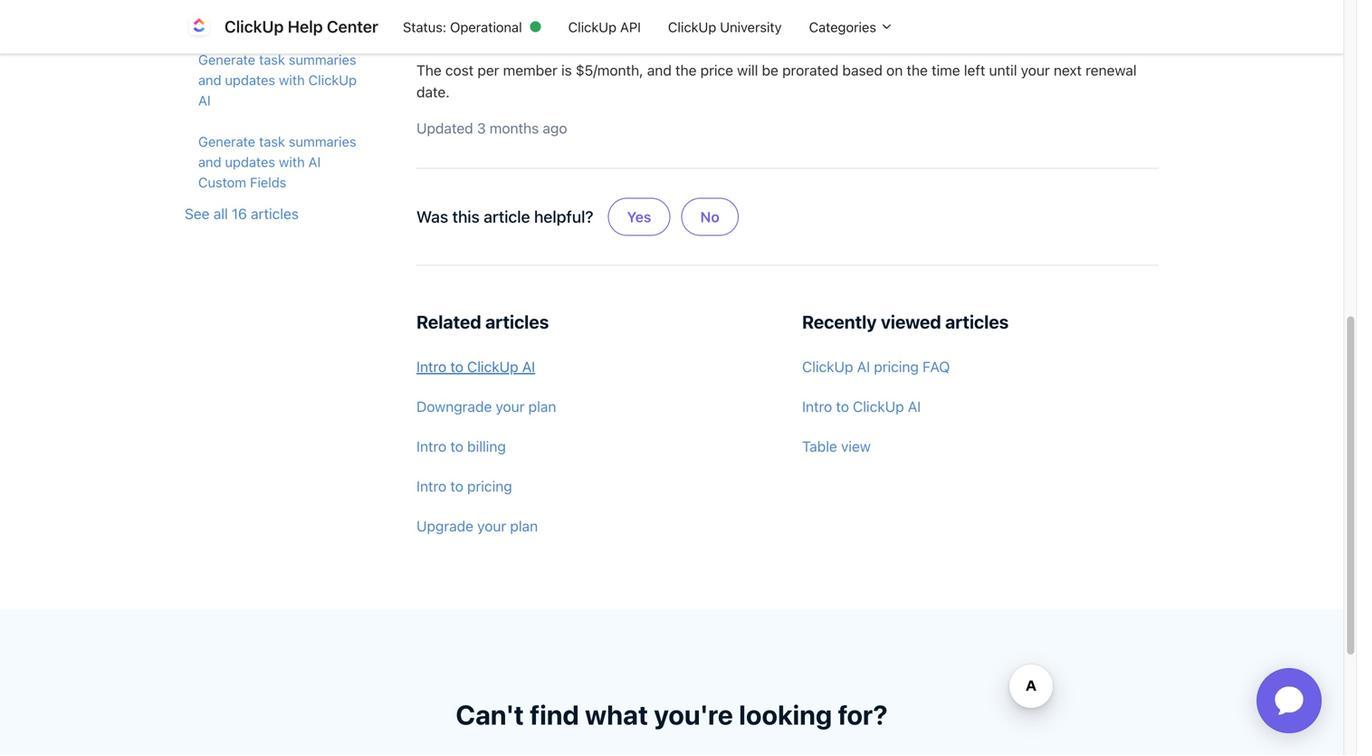 Task type: locate. For each thing, give the bounding box(es) containing it.
intro up downgrade in the bottom left of the page
[[417, 358, 447, 376]]

until
[[990, 62, 1018, 79]]

1 with from the top
[[279, 72, 305, 88]]

your right until
[[1021, 62, 1050, 79]]

help
[[288, 17, 323, 36]]

intro
[[417, 358, 447, 376], [803, 398, 833, 415], [417, 438, 447, 455], [417, 478, 447, 495]]

1 generate from the top
[[198, 52, 256, 68]]

1 vertical spatial with
[[279, 154, 305, 170]]

1 updates from the top
[[225, 72, 275, 88]]

intro for intro to billing link
[[417, 438, 447, 455]]

your inside upgrade your plan link
[[478, 518, 507, 535]]

to
[[545, 33, 558, 50], [451, 358, 464, 376], [836, 398, 850, 415], [451, 438, 464, 455], [451, 478, 464, 495]]

view
[[841, 438, 871, 455]]

task up fields
[[259, 134, 285, 150]]

to inside "browse or search for the ai clickapp. click the toggle to disable it."
[[545, 33, 558, 50]]

pricing for to
[[467, 478, 512, 495]]

0 vertical spatial generate
[[198, 52, 256, 68]]

it.
[[613, 33, 625, 50]]

and right $5/month,
[[647, 62, 672, 79]]

your for downgrade your plan
[[496, 398, 525, 415]]

updates inside generate task summaries and updates with clickup ai
[[225, 72, 275, 88]]

updated 3 months ago
[[417, 120, 568, 137]]

2 generate from the top
[[198, 134, 256, 150]]

articles down fields
[[251, 205, 299, 222]]

table
[[803, 438, 838, 455]]

faq
[[923, 358, 951, 376]]

with
[[279, 72, 305, 88], [279, 154, 305, 170]]

to left billing
[[451, 438, 464, 455]]

upgrade your plan
[[417, 518, 538, 535]]

$5/month,
[[576, 62, 644, 79]]

yes
[[627, 208, 652, 226]]

task
[[259, 52, 285, 68], [259, 134, 285, 150]]

generate task summaries and updates with ai custom fields link
[[185, 125, 373, 199]]

pricing down billing
[[467, 478, 512, 495]]

1 horizontal spatial pricing
[[874, 358, 919, 376]]

clickup
[[225, 17, 284, 36], [569, 19, 617, 35], [668, 19, 717, 35], [309, 72, 357, 88], [467, 358, 519, 376], [803, 358, 854, 376], [853, 398, 905, 415]]

with inside generate task summaries and updates with clickup ai
[[279, 72, 305, 88]]

updates
[[225, 72, 275, 88], [225, 154, 275, 170]]

generate down generated
[[198, 52, 256, 68]]

with for ai
[[279, 154, 305, 170]]

1 vertical spatial updates
[[225, 154, 275, 170]]

to for intro to billing link
[[451, 438, 464, 455]]

1 vertical spatial intro to clickup ai link
[[803, 389, 1159, 425]]

generate inside 'generate task summaries and updates with ai custom fields'
[[198, 134, 256, 150]]

plan for upgrade your plan
[[510, 518, 538, 535]]

summaries for clickup
[[289, 52, 357, 68]]

task inside 'generate task summaries and updates with ai custom fields'
[[259, 134, 285, 150]]

0 horizontal spatial intro to clickup ai
[[417, 358, 536, 376]]

next
[[1054, 62, 1082, 79]]

intro up the 'upgrade'
[[417, 478, 447, 495]]

0 vertical spatial intro to clickup ai link
[[417, 349, 774, 385]]

articles right related
[[486, 311, 549, 332]]

browse
[[438, 7, 487, 25]]

group
[[605, 183, 743, 251]]

to for intro to pricing link
[[451, 478, 464, 495]]

intro to pricing
[[417, 478, 512, 495]]

1 vertical spatial pricing
[[467, 478, 512, 495]]

updated
[[417, 120, 473, 137]]

0 vertical spatial intro to clickup ai
[[417, 358, 536, 376]]

with down clickup help center link
[[279, 72, 305, 88]]

pricing
[[874, 358, 919, 376], [467, 478, 512, 495]]

updates for ai
[[225, 72, 275, 88]]

ai up the subtasks
[[298, 0, 310, 6]]

clickup api
[[569, 19, 641, 35]]

pricing inside 'link'
[[874, 358, 919, 376]]

0 vertical spatial plan
[[529, 398, 557, 415]]

looking
[[739, 699, 833, 731]]

0 vertical spatial summaries
[[289, 52, 357, 68]]

helpful?
[[534, 207, 594, 227]]

intro to clickup ai up downgrade your plan
[[417, 358, 536, 376]]

updates inside 'generate task summaries and updates with ai custom fields'
[[225, 154, 275, 170]]

the cost per member is $5/month, and the price will be prorated based on the time left until your next renewal date.
[[417, 62, 1137, 101]]

0 vertical spatial task
[[259, 52, 285, 68]]

per
[[478, 62, 500, 79]]

based
[[843, 62, 883, 79]]

intro to clickup ai link
[[417, 349, 774, 385], [803, 389, 1159, 425]]

updates up fields
[[225, 154, 275, 170]]

ago
[[543, 120, 568, 137]]

ai down generate task summaries and updates with clickup ai link
[[309, 154, 321, 170]]

ai down recently
[[858, 358, 871, 376]]

summaries
[[289, 52, 357, 68], [289, 134, 357, 150]]

1 summaries from the top
[[289, 52, 357, 68]]

2 with from the top
[[279, 154, 305, 170]]

and inside 'generate task summaries and updates with ai custom fields'
[[198, 154, 222, 170]]

your for upgrade your plan
[[478, 518, 507, 535]]

generate
[[198, 52, 256, 68], [198, 134, 256, 150]]

and up custom
[[198, 154, 222, 170]]

your right the 'upgrade'
[[478, 518, 507, 535]]

1 vertical spatial plan
[[510, 518, 538, 535]]

on
[[887, 62, 903, 79]]

no
[[701, 208, 720, 226]]

upgrade
[[417, 518, 474, 535]]

related articles
[[417, 311, 549, 332]]

plan down intro to pricing
[[510, 518, 538, 535]]

intro to clickup ai up view
[[803, 398, 921, 415]]

articles up clickup ai pricing faq 'link'
[[946, 311, 1009, 332]]

ai down clickup help help center home page image
[[198, 92, 211, 108]]

to up table view
[[836, 398, 850, 415]]

or
[[491, 7, 504, 25]]

is
[[562, 62, 572, 79]]

0 horizontal spatial intro to clickup ai link
[[417, 349, 774, 385]]

updates down clickup help center link
[[225, 72, 275, 88]]

0 vertical spatial your
[[1021, 62, 1050, 79]]

1 horizontal spatial intro to clickup ai link
[[803, 389, 1159, 425]]

the
[[417, 62, 442, 79]]

intro down downgrade in the bottom left of the page
[[417, 438, 447, 455]]

intro to clickup ai link down clickup ai pricing faq 'link'
[[803, 389, 1159, 425]]

task down clickup help center link
[[259, 52, 285, 68]]

2 summaries from the top
[[289, 134, 357, 150]]

plan
[[529, 398, 557, 415], [510, 518, 538, 535]]

intro for intro to pricing link
[[417, 478, 447, 495]]

generate task summaries and updates with clickup ai link
[[185, 43, 373, 117]]

and down clickup help help center home page image
[[198, 72, 222, 88]]

2 task from the top
[[259, 134, 285, 150]]

0 vertical spatial pricing
[[874, 358, 919, 376]]

ai left api
[[603, 7, 616, 25]]

1 vertical spatial generate
[[198, 134, 256, 150]]

plan inside 'link'
[[529, 398, 557, 415]]

generate inside generate task summaries and updates with clickup ai
[[198, 52, 256, 68]]

article
[[484, 207, 530, 227]]

summaries down generate task summaries and updates with clickup ai link
[[289, 134, 357, 150]]

0 horizontal spatial pricing
[[467, 478, 512, 495]]

ai up downgrade your plan
[[522, 358, 536, 376]]

all
[[214, 205, 228, 222]]

summaries for ai
[[289, 134, 357, 150]]

summaries down help
[[289, 52, 357, 68]]

ai down clickup ai pricing faq
[[908, 398, 921, 415]]

clickup inside 'link'
[[803, 358, 854, 376]]

status: operational
[[403, 19, 522, 35]]

2 vertical spatial your
[[478, 518, 507, 535]]

date.
[[417, 83, 450, 101]]

task inside generate task summaries and updates with clickup ai
[[259, 52, 285, 68]]

application
[[1236, 647, 1344, 755]]

clickup ai pricing faq link
[[803, 349, 1159, 385]]

and inside generate task summaries and updates with clickup ai
[[198, 72, 222, 88]]

task for clickup
[[259, 52, 285, 68]]

your up billing
[[496, 398, 525, 415]]

to up downgrade in the bottom left of the page
[[451, 358, 464, 376]]

center
[[327, 17, 379, 36]]

0 vertical spatial updates
[[225, 72, 275, 88]]

intro for right intro to clickup ai link
[[803, 398, 833, 415]]

1 task from the top
[[259, 52, 285, 68]]

with inside 'generate task summaries and updates with ai custom fields'
[[279, 154, 305, 170]]

1 vertical spatial your
[[496, 398, 525, 415]]

to down intro to billing
[[451, 478, 464, 495]]

pricing for ai
[[874, 358, 919, 376]]

updates for custom
[[225, 154, 275, 170]]

0 vertical spatial with
[[279, 72, 305, 88]]

articles
[[251, 205, 299, 222], [486, 311, 549, 332], [946, 311, 1009, 332]]

ai
[[298, 0, 310, 6], [603, 7, 616, 25], [198, 92, 211, 108], [309, 154, 321, 170], [522, 358, 536, 376], [858, 358, 871, 376], [908, 398, 921, 415]]

with up fields
[[279, 154, 305, 170]]

ai inside generate task summaries and updates with clickup ai
[[198, 92, 211, 108]]

viewed
[[881, 311, 942, 332]]

2 updates from the top
[[225, 154, 275, 170]]

the
[[578, 7, 599, 25], [474, 33, 496, 50], [676, 62, 697, 79], [907, 62, 928, 79]]

intro for topmost intro to clickup ai link
[[417, 358, 447, 376]]

was
[[417, 207, 449, 227]]

the right the for
[[578, 7, 599, 25]]

intro up table
[[803, 398, 833, 415]]

intro to clickup ai link up downgrade your plan 'link'
[[417, 349, 774, 385]]

and for generate task summaries and updates with ai custom fields
[[198, 154, 222, 170]]

1 horizontal spatial intro to clickup ai
[[803, 398, 921, 415]]

plan up intro to billing link
[[529, 398, 557, 415]]

summaries inside generate task summaries and updates with clickup ai
[[289, 52, 357, 68]]

to down the for
[[545, 33, 558, 50]]

pricing left faq
[[874, 358, 919, 376]]

clickup help center
[[225, 17, 379, 36]]

1 vertical spatial summaries
[[289, 134, 357, 150]]

browse or search for the ai clickapp. click the toggle to disable it.
[[438, 7, 682, 50]]

your inside downgrade your plan 'link'
[[496, 398, 525, 415]]

generate up custom
[[198, 134, 256, 150]]

1 vertical spatial task
[[259, 134, 285, 150]]

upgrade your plan link
[[417, 508, 774, 544]]

summaries inside 'generate task summaries and updates with ai custom fields'
[[289, 134, 357, 150]]

intro to clickup ai
[[417, 358, 536, 376], [803, 398, 921, 415]]



Task type: describe. For each thing, give the bounding box(es) containing it.
for
[[556, 7, 574, 25]]

for?
[[838, 699, 888, 731]]

table view
[[803, 438, 871, 455]]

16
[[232, 205, 247, 222]]

cost
[[446, 62, 474, 79]]

was this article helpful?
[[417, 207, 594, 227]]

generated
[[198, 10, 262, 26]]

left
[[965, 62, 986, 79]]

can't find what you're looking for?
[[456, 699, 888, 731]]

clickup help help center home page image
[[185, 12, 214, 41]]

intro to billing link
[[417, 429, 774, 465]]

see
[[185, 205, 210, 222]]

task for ai
[[259, 134, 285, 150]]

clickup university link
[[655, 10, 796, 44]]

no button
[[682, 198, 739, 236]]

billing
[[467, 438, 506, 455]]

what
[[585, 699, 649, 731]]

fields
[[250, 174, 287, 190]]

this
[[453, 207, 480, 227]]

and for generate task summaries and updates with clickup ai
[[198, 72, 222, 88]]

subtasks
[[265, 10, 321, 26]]

be
[[762, 62, 779, 79]]

clickup inside generate task summaries and updates with clickup ai
[[309, 72, 357, 88]]

clickapp.
[[620, 7, 682, 25]]

and inside the cost per member is $5/month, and the price will be prorated based on the time left until your next renewal date.
[[647, 62, 672, 79]]

will
[[738, 62, 759, 79]]

group containing yes
[[605, 183, 743, 251]]

generate for generate task summaries and updates with clickup ai
[[198, 52, 256, 68]]

create clickup-ai generated subtasks
[[198, 0, 321, 26]]

ai inside "browse or search for the ai clickapp. click the toggle to disable it."
[[603, 7, 616, 25]]

related
[[417, 311, 482, 332]]

create
[[198, 0, 240, 6]]

api
[[620, 19, 641, 35]]

to for right intro to clickup ai link
[[836, 398, 850, 415]]

create clickup-ai generated subtasks link
[[185, 0, 373, 35]]

table view link
[[803, 429, 1159, 465]]

time
[[932, 62, 961, 79]]

clickup help center link
[[185, 12, 389, 41]]

click
[[438, 33, 471, 50]]

see all 16 articles link
[[185, 205, 299, 222]]

with for clickup
[[279, 72, 305, 88]]

the right on
[[907, 62, 928, 79]]

your inside the cost per member is $5/month, and the price will be prorated based on the time left until your next renewal date.
[[1021, 62, 1050, 79]]

clickup api link
[[555, 10, 655, 44]]

operational
[[450, 19, 522, 35]]

the down or
[[474, 33, 496, 50]]

status:
[[403, 19, 447, 35]]

recently viewed articles
[[803, 311, 1009, 332]]

toggle
[[499, 33, 541, 50]]

intro to billing
[[417, 438, 506, 455]]

prorated
[[783, 62, 839, 79]]

recently
[[803, 311, 877, 332]]

0 horizontal spatial articles
[[251, 205, 299, 222]]

generate for generate task summaries and updates with ai custom fields
[[198, 134, 256, 150]]

ai inside create clickup-ai generated subtasks
[[298, 0, 310, 6]]

see all 16 articles
[[185, 205, 299, 222]]

plan for downgrade your plan
[[529, 398, 557, 415]]

to for topmost intro to clickup ai link
[[451, 358, 464, 376]]

downgrade
[[417, 398, 492, 415]]

3
[[477, 120, 486, 137]]

university
[[720, 19, 782, 35]]

member
[[503, 62, 558, 79]]

2 horizontal spatial articles
[[946, 311, 1009, 332]]

categories button
[[796, 10, 908, 44]]

search
[[508, 7, 552, 25]]

ai inside 'generate task summaries and updates with ai custom fields'
[[309, 154, 321, 170]]

renewal
[[1086, 62, 1137, 79]]

months
[[490, 120, 539, 137]]

1 horizontal spatial articles
[[486, 311, 549, 332]]

generate task summaries and updates with clickup ai
[[198, 52, 357, 108]]

1 vertical spatial intro to clickup ai
[[803, 398, 921, 415]]

you're
[[654, 699, 734, 731]]

intro to pricing link
[[417, 468, 774, 505]]

ai inside 'link'
[[858, 358, 871, 376]]

clickup-
[[243, 0, 298, 6]]

can't
[[456, 699, 524, 731]]

find
[[530, 699, 579, 731]]

yes button
[[608, 198, 671, 236]]

generate task summaries and updates with ai custom fields
[[198, 134, 357, 190]]

clickup ai pricing faq
[[803, 358, 951, 376]]

price
[[701, 62, 734, 79]]

clickup university
[[668, 19, 782, 35]]

categories
[[809, 19, 880, 35]]

downgrade your plan
[[417, 398, 557, 415]]

the left price
[[676, 62, 697, 79]]

disable
[[562, 33, 609, 50]]

downgrade your plan link
[[417, 389, 774, 425]]



Task type: vqa. For each thing, say whether or not it's contained in the screenshot.
"Table view" at bottom right
yes



